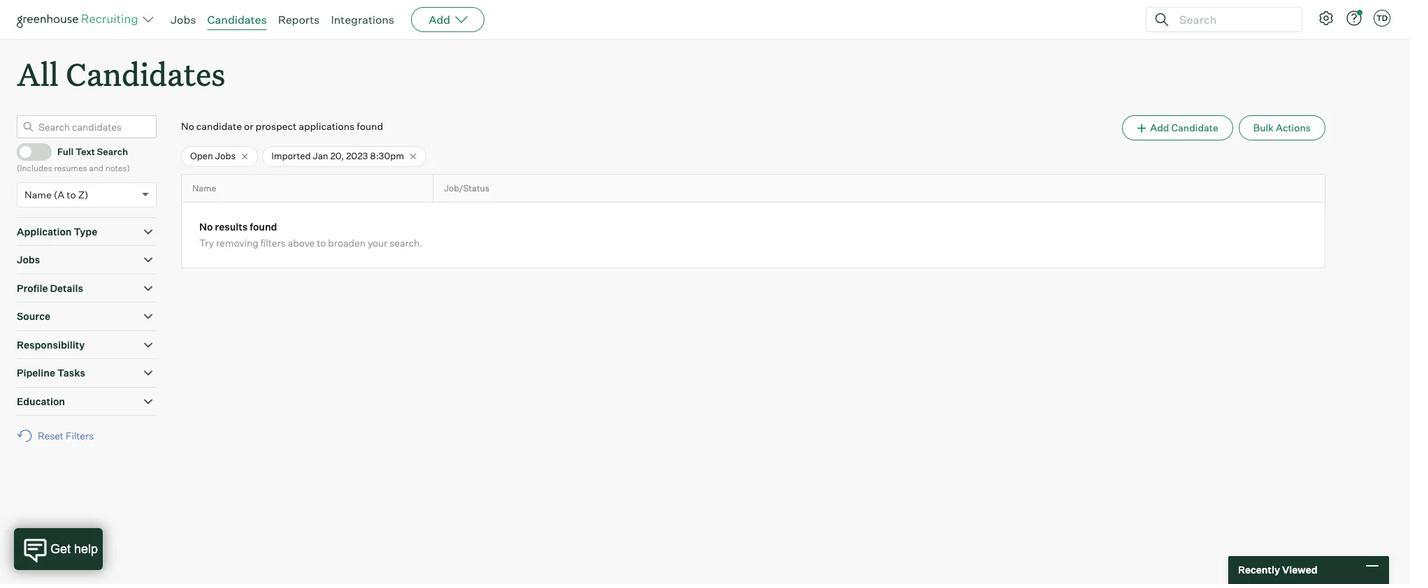 Task type: vqa. For each thing, say whether or not it's contained in the screenshot.
Viewed
yes



Task type: locate. For each thing, give the bounding box(es) containing it.
0 vertical spatial add
[[429, 13, 450, 27]]

candidates right jobs link
[[207, 13, 267, 27]]

imported
[[271, 150, 311, 162]]

0 horizontal spatial to
[[67, 189, 76, 200]]

0 vertical spatial jobs
[[171, 13, 196, 27]]

found up 2023
[[357, 120, 383, 132]]

1 horizontal spatial name
[[192, 183, 216, 194]]

jobs up profile
[[17, 254, 40, 266]]

td button
[[1371, 7, 1393, 29]]

1 horizontal spatial found
[[357, 120, 383, 132]]

add for add candidate
[[1150, 122, 1169, 134]]

1 horizontal spatial add
[[1150, 122, 1169, 134]]

found
[[357, 120, 383, 132], [250, 221, 277, 233]]

0 horizontal spatial no
[[181, 120, 194, 132]]

source
[[17, 311, 50, 322]]

no for no results found try removing filters above to broaden your search.
[[199, 221, 213, 233]]

1 vertical spatial found
[[250, 221, 277, 233]]

1 vertical spatial no
[[199, 221, 213, 233]]

0 vertical spatial found
[[357, 120, 383, 132]]

name down open
[[192, 183, 216, 194]]

jobs left candidates link
[[171, 13, 196, 27]]

bulk
[[1253, 122, 1274, 134]]

all candidates
[[17, 53, 225, 94]]

notes)
[[105, 163, 130, 174]]

0 vertical spatial no
[[181, 120, 194, 132]]

0 horizontal spatial add
[[429, 13, 450, 27]]

candidate
[[1171, 122, 1218, 134]]

8:30pm
[[370, 150, 404, 162]]

no inside no results found try removing filters above to broaden your search.
[[199, 221, 213, 233]]

to left the z)
[[67, 189, 76, 200]]

no left candidate
[[181, 120, 194, 132]]

to
[[67, 189, 76, 200], [317, 237, 326, 249]]

1 vertical spatial jobs
[[215, 150, 236, 162]]

candidates down jobs link
[[66, 53, 225, 94]]

1 vertical spatial add
[[1150, 122, 1169, 134]]

1 horizontal spatial jobs
[[171, 13, 196, 27]]

no for no candidate or prospect applications found
[[181, 120, 194, 132]]

2 horizontal spatial jobs
[[215, 150, 236, 162]]

add
[[429, 13, 450, 27], [1150, 122, 1169, 134]]

add button
[[411, 7, 485, 32]]

search
[[97, 146, 128, 157]]

checkmark image
[[23, 146, 34, 156]]

(a
[[54, 189, 65, 200]]

1 horizontal spatial to
[[317, 237, 326, 249]]

1 vertical spatial to
[[317, 237, 326, 249]]

1 horizontal spatial no
[[199, 221, 213, 233]]

text
[[75, 146, 95, 157]]

no results found try removing filters above to broaden your search.
[[199, 221, 423, 249]]

jobs right open
[[215, 150, 236, 162]]

open
[[190, 150, 213, 162]]

tasks
[[57, 367, 85, 379]]

candidates
[[207, 13, 267, 27], [66, 53, 225, 94]]

profile
[[17, 282, 48, 294]]

jobs
[[171, 13, 196, 27], [215, 150, 236, 162], [17, 254, 40, 266]]

found up filters
[[250, 221, 277, 233]]

add inside popup button
[[429, 13, 450, 27]]

no up "try"
[[199, 221, 213, 233]]

to right above
[[317, 237, 326, 249]]

or
[[244, 120, 253, 132]]

name
[[192, 183, 216, 194], [24, 189, 52, 200]]

2 vertical spatial jobs
[[17, 254, 40, 266]]

name left (a
[[24, 189, 52, 200]]

your
[[368, 237, 387, 249]]

reports link
[[278, 13, 320, 27]]

reset filters
[[38, 430, 94, 442]]

no
[[181, 120, 194, 132], [199, 221, 213, 233]]

0 horizontal spatial name
[[24, 189, 52, 200]]

details
[[50, 282, 83, 294]]

0 horizontal spatial found
[[250, 221, 277, 233]]

type
[[74, 226, 97, 237]]

application type
[[17, 226, 97, 237]]

profile details
[[17, 282, 83, 294]]

filters
[[261, 237, 286, 249]]



Task type: describe. For each thing, give the bounding box(es) containing it.
pipeline
[[17, 367, 55, 379]]

recently viewed
[[1238, 564, 1317, 576]]

integrations link
[[331, 13, 394, 27]]

name for name (a to z)
[[24, 189, 52, 200]]

above
[[288, 237, 315, 249]]

z)
[[78, 189, 88, 200]]

recently
[[1238, 564, 1280, 576]]

name (a to z)
[[24, 189, 88, 200]]

results
[[215, 221, 248, 233]]

bulk actions
[[1253, 122, 1311, 134]]

reset filters button
[[17, 423, 101, 449]]

broaden
[[328, 237, 365, 249]]

education
[[17, 395, 65, 407]]

2023
[[346, 150, 368, 162]]

and
[[89, 163, 103, 174]]

name for name
[[192, 183, 216, 194]]

full
[[57, 146, 74, 157]]

add candidate link
[[1122, 115, 1233, 141]]

td button
[[1374, 10, 1390, 27]]

configure image
[[1318, 10, 1335, 27]]

to inside no results found try removing filters above to broaden your search.
[[317, 237, 326, 249]]

0 vertical spatial candidates
[[207, 13, 267, 27]]

no candidate or prospect applications found
[[181, 120, 383, 132]]

imported jan 20, 2023 8:30pm
[[271, 150, 404, 162]]

bulk actions link
[[1239, 115, 1325, 141]]

all
[[17, 53, 59, 94]]

search.
[[390, 237, 423, 249]]

jan
[[313, 150, 328, 162]]

responsibility
[[17, 339, 85, 351]]

filters
[[66, 430, 94, 442]]

job/status
[[444, 183, 489, 194]]

1 vertical spatial candidates
[[66, 53, 225, 94]]

try
[[199, 237, 214, 249]]

add candidate
[[1150, 122, 1218, 134]]

actions
[[1276, 122, 1311, 134]]

resumes
[[54, 163, 87, 174]]

name (a to z) option
[[24, 189, 88, 200]]

integrations
[[331, 13, 394, 27]]

td
[[1376, 13, 1388, 23]]

greenhouse recruiting image
[[17, 11, 143, 28]]

add for add
[[429, 13, 450, 27]]

Search candidates field
[[17, 115, 157, 139]]

found inside no results found try removing filters above to broaden your search.
[[250, 221, 277, 233]]

removing
[[216, 237, 258, 249]]

full text search (includes resumes and notes)
[[17, 146, 130, 174]]

viewed
[[1282, 564, 1317, 576]]

0 vertical spatial to
[[67, 189, 76, 200]]

pipeline tasks
[[17, 367, 85, 379]]

prospect
[[256, 120, 296, 132]]

Search text field
[[1176, 9, 1289, 30]]

candidate
[[196, 120, 242, 132]]

reset
[[38, 430, 64, 442]]

application
[[17, 226, 72, 237]]

reports
[[278, 13, 320, 27]]

0 horizontal spatial jobs
[[17, 254, 40, 266]]

20,
[[330, 150, 344, 162]]

(includes
[[17, 163, 52, 174]]

open jobs
[[190, 150, 236, 162]]

jobs link
[[171, 13, 196, 27]]

candidates link
[[207, 13, 267, 27]]

applications
[[299, 120, 355, 132]]



